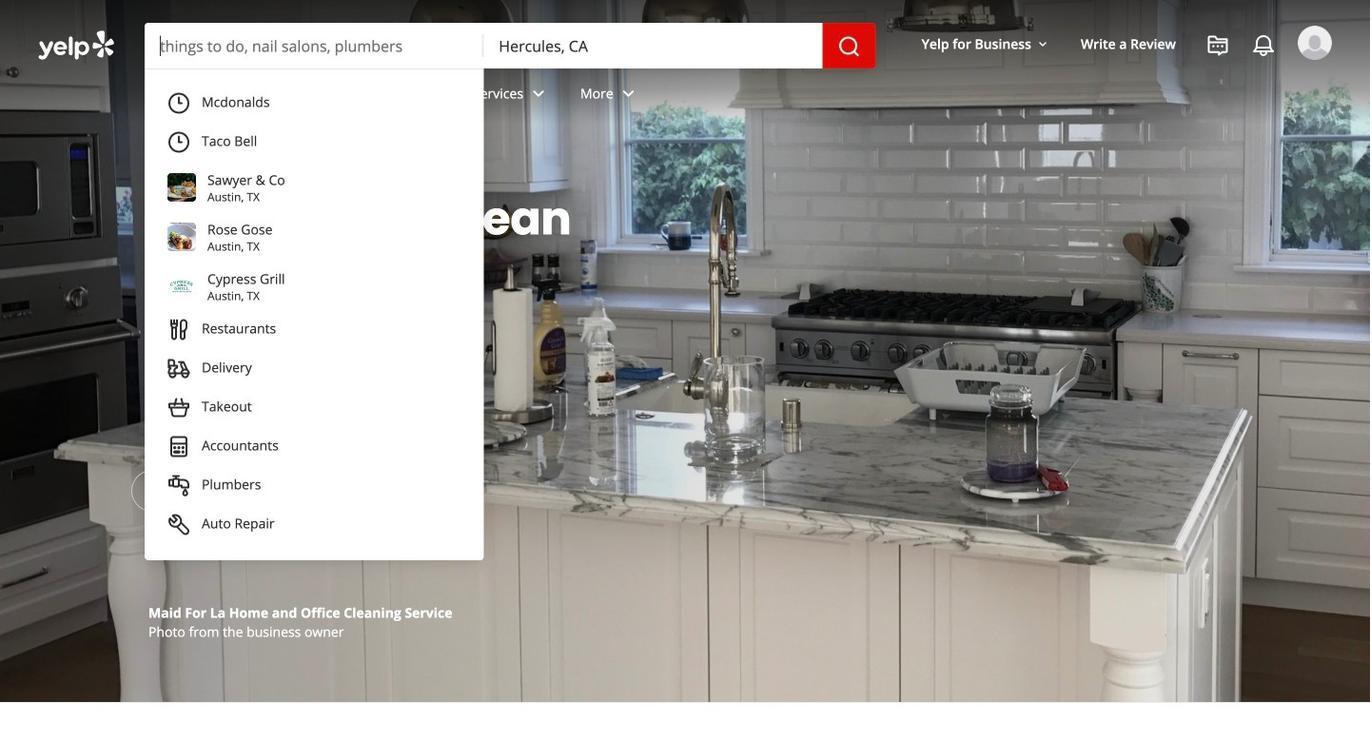 Task type: describe. For each thing, give the bounding box(es) containing it.
1 24 chevron down v2 image from the left
[[238, 82, 261, 105]]

christina o. image
[[1298, 26, 1332, 60]]

notifications image
[[1252, 34, 1275, 57]]

search image
[[838, 35, 861, 58]]

select slide image
[[147, 279, 157, 364]]

24 shopping v2 image
[[167, 396, 190, 419]]

projects image
[[1207, 34, 1229, 57]]

pause slideshow image
[[145, 485, 160, 500]]



Task type: vqa. For each thing, say whether or not it's contained in the screenshot.
16 chevron down v2 image
yes



Task type: locate. For each thing, give the bounding box(es) containing it.
business categories element
[[145, 69, 1332, 124]]

24 chevron down v2 image right 24 clock v2 image in the left of the page
[[238, 82, 261, 105]]

24 food v2 image
[[167, 318, 190, 341]]

24 delivery v2 image
[[167, 357, 190, 380]]

None search field
[[0, 0, 1370, 560], [145, 23, 876, 69], [0, 0, 1370, 560], [145, 23, 876, 69]]

24 chevron down v2 image down address, neighborhood, city, state or zip search box
[[617, 82, 640, 105]]

24 auto repair v2 image
[[167, 513, 190, 536]]

  text field
[[145, 23, 484, 69]]

2 24 chevron down v2 image from the left
[[617, 82, 640, 105]]

none field address, neighborhood, city, state or zip
[[484, 23, 823, 69]]

24 accountants v2 image
[[167, 435, 190, 458]]

24 clock v2 image
[[167, 131, 190, 154]]

24 plumbers v2 image
[[167, 474, 190, 497]]

16 chevron down v2 image
[[1035, 37, 1050, 52]]

address, neighborhood, city, state or zip search field
[[484, 23, 823, 69]]

24 search v2 image
[[217, 280, 240, 303]]

24 chevron down v2 image
[[238, 82, 261, 105], [617, 82, 640, 105]]

24 clock v2 image
[[167, 92, 190, 115]]

24 chevron down v2 image
[[527, 82, 550, 105]]

1 horizontal spatial 24 chevron down v2 image
[[617, 82, 640, 105]]

things to do, nail salons, plumbers search field
[[145, 23, 484, 69]]

None field
[[145, 23, 484, 69], [484, 23, 823, 69], [145, 23, 484, 69]]

0 horizontal spatial 24 chevron down v2 image
[[238, 82, 261, 105]]

user actions element
[[906, 24, 1359, 141]]



